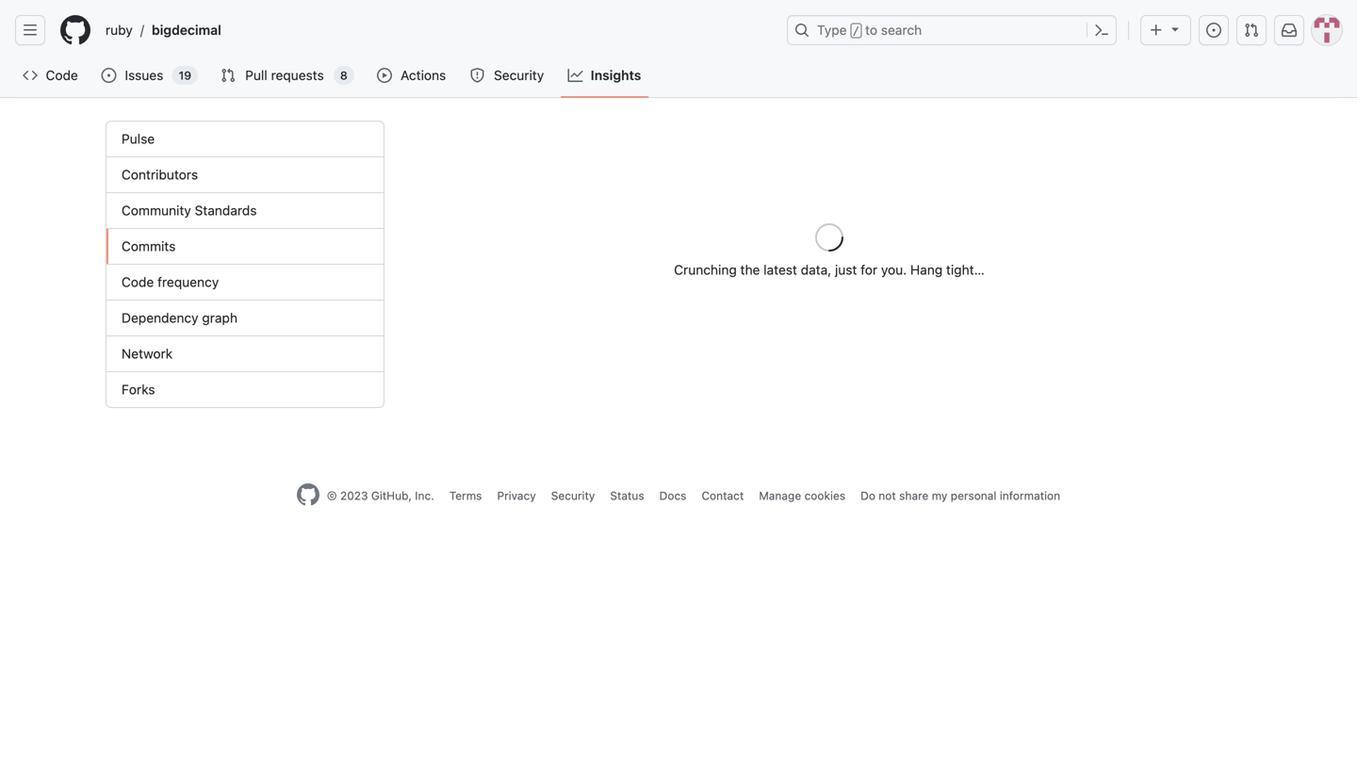 Task type: vqa. For each thing, say whether or not it's contained in the screenshot.
NOT
yes



Task type: locate. For each thing, give the bounding box(es) containing it.
security link left status in the left of the page
[[551, 489, 595, 502]]

/ for type
[[853, 25, 859, 38]]

code inside insights element
[[122, 274, 154, 290]]

commits link
[[107, 229, 384, 265]]

manage cookies
[[759, 489, 846, 502]]

1 horizontal spatial code
[[122, 274, 154, 290]]

community
[[122, 203, 191, 218]]

actions link
[[369, 61, 455, 90]]

0 vertical spatial security
[[494, 67, 544, 83]]

the
[[740, 262, 760, 278]]

requests
[[271, 67, 324, 83]]

personal
[[951, 489, 997, 502]]

issue opened image
[[1206, 23, 1221, 38]]

list containing ruby / bigdecimal
[[98, 15, 776, 45]]

ruby
[[106, 22, 133, 38]]

shield image
[[470, 68, 485, 83]]

code right code image
[[46, 67, 78, 83]]

git pull request image
[[221, 68, 236, 83]]

bigdecimal
[[152, 22, 221, 38]]

standards
[[195, 203, 257, 218]]

do not share my personal information button
[[861, 487, 1060, 504]]

share
[[899, 489, 929, 502]]

network link
[[107, 336, 384, 372]]

status link
[[610, 489, 644, 502]]

network
[[122, 346, 173, 361]]

8
[[340, 69, 348, 82]]

community standards
[[122, 203, 257, 218]]

/ right ruby
[[140, 22, 144, 38]]

1 vertical spatial code
[[122, 274, 154, 290]]

security link
[[462, 61, 553, 90], [551, 489, 595, 502]]

issues
[[125, 67, 163, 83]]

data,
[[801, 262, 832, 278]]

my
[[932, 489, 948, 502]]

/ for ruby
[[140, 22, 144, 38]]

security right shield icon at the left top of page
[[494, 67, 544, 83]]

inc.
[[415, 489, 434, 502]]

pull
[[245, 67, 267, 83]]

tight…
[[946, 262, 985, 278]]

triangle down image
[[1168, 21, 1183, 36]]

/
[[140, 22, 144, 38], [853, 25, 859, 38]]

notifications image
[[1282, 23, 1297, 38]]

0 horizontal spatial code
[[46, 67, 78, 83]]

manage cookies button
[[759, 487, 846, 504]]

/ inside ruby / bigdecimal
[[140, 22, 144, 38]]

status
[[610, 489, 644, 502]]

code
[[46, 67, 78, 83], [122, 274, 154, 290]]

code link
[[15, 61, 86, 90]]

homepage image
[[60, 15, 90, 45]]

pull requests
[[245, 67, 324, 83]]

list
[[98, 15, 776, 45]]

1 vertical spatial security
[[551, 489, 595, 502]]

insights link
[[561, 61, 649, 90]]

manage
[[759, 489, 801, 502]]

frequency
[[157, 274, 219, 290]]

ruby / bigdecimal
[[106, 22, 221, 38]]

homepage image
[[297, 483, 319, 506]]

bigdecimal link
[[144, 15, 229, 45]]

1 horizontal spatial /
[[853, 25, 859, 38]]

for
[[861, 262, 878, 278]]

security
[[494, 67, 544, 83], [551, 489, 595, 502]]

code frequency
[[122, 274, 219, 290]]

0 vertical spatial code
[[46, 67, 78, 83]]

0 horizontal spatial /
[[140, 22, 144, 38]]

security left status in the left of the page
[[551, 489, 595, 502]]

code frequency link
[[107, 265, 384, 301]]

docs link
[[659, 489, 687, 502]]

code down commits
[[122, 274, 154, 290]]

/ inside type / to search
[[853, 25, 859, 38]]

commits
[[122, 238, 176, 254]]

github,
[[371, 489, 412, 502]]

2023
[[340, 489, 368, 502]]

do not share my personal information
[[861, 489, 1060, 502]]

terms
[[449, 489, 482, 502]]

do
[[861, 489, 875, 502]]

security link left graph image
[[462, 61, 553, 90]]

0 horizontal spatial security
[[494, 67, 544, 83]]

/ left to
[[853, 25, 859, 38]]

privacy
[[497, 489, 536, 502]]



Task type: describe. For each thing, give the bounding box(es) containing it.
crunching
[[674, 262, 737, 278]]

contact
[[702, 489, 744, 502]]

docs
[[659, 489, 687, 502]]

contributors
[[122, 167, 198, 182]]

contact link
[[702, 489, 744, 502]]

forks link
[[107, 372, 384, 407]]

actions
[[401, 67, 446, 83]]

graph image
[[568, 68, 583, 83]]

pulse link
[[107, 122, 384, 157]]

issue opened image
[[101, 68, 116, 83]]

search
[[881, 22, 922, 38]]

community standards link
[[107, 193, 384, 229]]

hang
[[910, 262, 943, 278]]

not
[[879, 489, 896, 502]]

git pull request image
[[1244, 23, 1259, 38]]

dependency
[[122, 310, 198, 326]]

dependency graph link
[[107, 301, 384, 336]]

contributors link
[[107, 157, 384, 193]]

to
[[865, 22, 878, 38]]

pulse
[[122, 131, 155, 147]]

insights element
[[106, 121, 385, 408]]

19
[[179, 69, 191, 82]]

cookies
[[805, 489, 846, 502]]

ruby link
[[98, 15, 140, 45]]

terms link
[[449, 489, 482, 502]]

you.
[[881, 262, 907, 278]]

code image
[[23, 68, 38, 83]]

crunching the latest data, just for you. hang tight…
[[674, 262, 985, 278]]

0 vertical spatial security link
[[462, 61, 553, 90]]

insights
[[591, 67, 641, 83]]

dependency graph
[[122, 310, 237, 326]]

1 vertical spatial security link
[[551, 489, 595, 502]]

type
[[817, 22, 847, 38]]

1 horizontal spatial security
[[551, 489, 595, 502]]

privacy link
[[497, 489, 536, 502]]

play image
[[377, 68, 392, 83]]

just
[[835, 262, 857, 278]]

graph
[[202, 310, 237, 326]]

©
[[327, 489, 337, 502]]

information
[[1000, 489, 1060, 502]]

type / to search
[[817, 22, 922, 38]]

code for code frequency
[[122, 274, 154, 290]]

code for code
[[46, 67, 78, 83]]

command palette image
[[1094, 23, 1109, 38]]

latest
[[764, 262, 797, 278]]

© 2023 github, inc.
[[327, 489, 434, 502]]

plus image
[[1149, 23, 1164, 38]]

forks
[[122, 382, 155, 397]]



